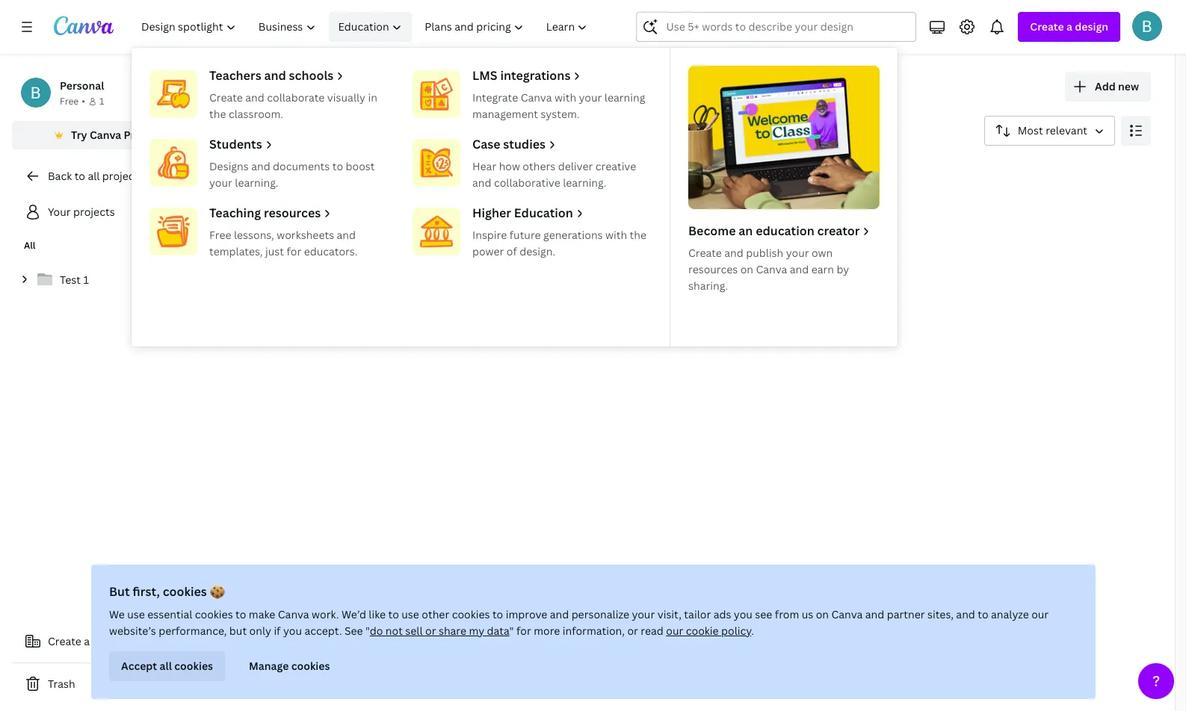 Task type: describe. For each thing, give the bounding box(es) containing it.
" inside we use essential cookies to make canva work. we'd like to use other cookies to improve and personalize your visit, tailor ads you see from us on canva and partner sites, and to analyze our website's performance, but only if you accept. see "
[[365, 624, 369, 638]]

power
[[472, 244, 504, 259]]

future
[[509, 228, 541, 242]]

a for design
[[1067, 19, 1072, 34]]

documents
[[273, 159, 330, 173]]

do not sell or share my data link
[[369, 624, 509, 638]]

cookies down accept.
[[291, 659, 330, 673]]

1 inside 'link'
[[83, 273, 89, 287]]

a for team
[[84, 635, 90, 649]]

and inside designs and documents to boost your learning.
[[251, 159, 270, 173]]

folders button
[[256, 158, 306, 186]]

folders
[[262, 164, 300, 179]]

2 use from the left
[[401, 608, 419, 622]]

learning. inside designs and documents to boost your learning.
[[235, 176, 278, 190]]

but first, cookies 🍪
[[109, 584, 224, 600]]

uploads link
[[366, 235, 513, 289]]

1 horizontal spatial you
[[733, 608, 752, 622]]

new
[[1118, 79, 1139, 93]]

test 1
[[60, 273, 89, 287]]

and inside free lessons, worksheets and templates, just for educators.
[[337, 228, 356, 242]]

website's
[[109, 624, 156, 638]]

relevant
[[1046, 123, 1087, 138]]

designs and documents to boost your learning.
[[209, 159, 375, 190]]

2 vertical spatial projects
[[73, 205, 115, 219]]

boost
[[346, 159, 375, 173]]

canva inside integrate canva with your learning management system.
[[521, 90, 552, 105]]

but
[[109, 584, 129, 600]]

•
[[82, 95, 85, 108]]

designs button
[[330, 158, 381, 186]]

cookies up 'essential'
[[162, 584, 206, 600]]

back to all projects
[[48, 169, 144, 183]]

0 horizontal spatial all
[[88, 169, 100, 183]]

our cookie policy link
[[666, 624, 751, 638]]

an
[[739, 223, 753, 239]]

create for create a design
[[1030, 19, 1064, 34]]

my
[[469, 624, 484, 638]]

0 vertical spatial resources
[[264, 205, 321, 221]]

test 1 link
[[12, 265, 194, 296]]

creative
[[595, 159, 636, 173]]

add
[[1095, 79, 1116, 93]]

earn
[[811, 262, 834, 277]]

uploads
[[423, 255, 465, 269]]

to up but
[[235, 608, 246, 622]]

trash
[[48, 677, 75, 691]]

1 vertical spatial your projects
[[48, 205, 115, 219]]

images button
[[405, 158, 453, 186]]

education button
[[329, 12, 412, 42]]

add new
[[1095, 79, 1139, 93]]

designs for designs
[[336, 164, 375, 179]]

cookies up my
[[452, 608, 490, 622]]

1 vertical spatial you
[[283, 624, 302, 638]]

create and collaborate visually in the classroom.
[[209, 90, 377, 121]]

your inside designs and documents to boost your learning.
[[209, 176, 232, 190]]

create for create a team
[[48, 635, 81, 649]]

test
[[60, 273, 81, 287]]

just
[[265, 244, 284, 259]]

integrations
[[500, 67, 571, 84]]

all inside button
[[212, 164, 226, 179]]

teachers
[[209, 67, 261, 84]]

higher
[[472, 205, 511, 221]]

tailor
[[684, 608, 711, 622]]

design.
[[520, 244, 555, 259]]

own
[[812, 246, 833, 260]]

case
[[472, 136, 500, 152]]

0 horizontal spatial our
[[666, 624, 683, 638]]

only
[[249, 624, 271, 638]]

2 " from the left
[[509, 624, 514, 638]]

on inside we use essential cookies to make canva work. we'd like to use other cookies to improve and personalize your visit, tailor ads you see from us on canva and partner sites, and to analyze our website's performance, but only if you accept. see "
[[816, 608, 829, 622]]

creator
[[817, 223, 860, 239]]

1 vertical spatial your
[[48, 205, 71, 219]]

system.
[[541, 107, 580, 121]]

1 vertical spatial projects
[[102, 169, 144, 183]]

accept all cookies button
[[109, 652, 225, 682]]

see
[[344, 624, 363, 638]]

accept all cookies
[[121, 659, 213, 673]]

accept
[[121, 659, 157, 673]]

and inside the create and collaborate visually in the classroom.
[[245, 90, 264, 105]]

hear
[[472, 159, 496, 173]]

partner
[[887, 608, 925, 622]]

management
[[472, 107, 538, 121]]

but
[[229, 624, 246, 638]]

cookies down 🍪
[[195, 608, 233, 622]]

hear how others deliver creative and collaborative learning.
[[472, 159, 636, 190]]

and inside hear how others deliver creative and collaborative learning.
[[472, 176, 491, 190]]

and left the earn
[[790, 262, 809, 277]]

images
[[411, 164, 447, 179]]

education inside menu
[[514, 205, 573, 221]]

free lessons, worksheets and templates, just for educators.
[[209, 228, 358, 259]]

see
[[755, 608, 772, 622]]

1 horizontal spatial your projects
[[206, 71, 366, 103]]

and right sites,
[[956, 608, 975, 622]]

first,
[[132, 584, 159, 600]]

educators.
[[304, 244, 358, 259]]

work.
[[311, 608, 339, 622]]

collaborate
[[267, 90, 325, 105]]

with inside inspire future generations with the power of design.
[[605, 228, 627, 242]]

we'd
[[341, 608, 366, 622]]

our inside we use essential cookies to make canva work. we'd like to use other cookies to improve and personalize your visit, tailor ads you see from us on canva and partner sites, and to analyze our website's performance, but only if you accept. see "
[[1031, 608, 1048, 622]]

resources inside create and publish your own resources on canva and earn by sharing.
[[688, 262, 738, 277]]

all inside button
[[159, 659, 172, 673]]

analyze
[[991, 608, 1029, 622]]

from
[[775, 608, 799, 622]]

designs for designs and documents to boost your learning.
[[209, 159, 249, 173]]

how
[[499, 159, 520, 173]]

canva inside button
[[90, 128, 121, 142]]

your projects link
[[12, 197, 194, 227]]

to inside designs and documents to boost your learning.
[[332, 159, 343, 173]]

higher education
[[472, 205, 573, 221]]

team
[[92, 635, 118, 649]]

1 use from the left
[[127, 608, 145, 622]]

other
[[421, 608, 449, 622]]

pro
[[124, 128, 141, 142]]

canva up if
[[278, 608, 309, 622]]

deliver
[[558, 159, 593, 173]]

but first, cookies 🍪 dialog
[[91, 565, 1095, 700]]



Task type: vqa. For each thing, say whether or not it's contained in the screenshot.


Task type: locate. For each thing, give the bounding box(es) containing it.
education up in
[[338, 19, 389, 34]]

1 vertical spatial with
[[605, 228, 627, 242]]

with right generations
[[605, 228, 627, 242]]

us
[[801, 608, 813, 622]]

and up collaborate
[[264, 67, 286, 84]]

all right back
[[88, 169, 100, 183]]

None search field
[[636, 12, 917, 42]]

use up website's
[[127, 608, 145, 622]]

or right sell
[[425, 624, 436, 638]]

1 horizontal spatial use
[[401, 608, 419, 622]]

others
[[523, 159, 556, 173]]

teaching resources
[[209, 205, 321, 221]]

for inside free lessons, worksheets and templates, just for educators.
[[287, 244, 301, 259]]

create down teachers
[[209, 90, 243, 105]]

with
[[555, 90, 576, 105], [605, 228, 627, 242]]

the
[[209, 107, 226, 121], [630, 228, 647, 242]]

create a team button
[[12, 627, 194, 657]]

0 vertical spatial all
[[88, 169, 100, 183]]

data
[[487, 624, 509, 638]]

0 vertical spatial projects
[[266, 71, 366, 103]]

most
[[1018, 123, 1043, 138]]

you up "policy"
[[733, 608, 752, 622]]

Search search field
[[666, 13, 887, 41]]

a inside button
[[84, 635, 90, 649]]

education up future
[[514, 205, 573, 221]]

with inside integrate canva with your learning management system.
[[555, 90, 576, 105]]

1 vertical spatial education
[[514, 205, 573, 221]]

and left partner
[[865, 608, 884, 622]]

1 horizontal spatial a
[[1067, 19, 1072, 34]]

canva right try
[[90, 128, 121, 142]]

starred link
[[206, 235, 354, 289]]

integrate
[[472, 90, 518, 105]]

lessons,
[[234, 228, 274, 242]]

a left team
[[84, 635, 90, 649]]

for down improve
[[516, 624, 531, 638]]

learning. inside hear how others deliver creative and collaborative learning.
[[563, 176, 606, 190]]

not
[[385, 624, 402, 638]]

1 horizontal spatial all
[[159, 659, 172, 673]]

by
[[837, 262, 849, 277]]

learning.
[[235, 176, 278, 190], [563, 176, 606, 190]]

classroom.
[[229, 107, 283, 121]]

make
[[248, 608, 275, 622]]

share
[[438, 624, 466, 638]]

design
[[1075, 19, 1108, 34]]

free left the •
[[60, 95, 79, 108]]

0 horizontal spatial all
[[24, 239, 36, 252]]

1 vertical spatial all
[[159, 659, 172, 673]]

0 horizontal spatial use
[[127, 608, 145, 622]]

trash link
[[12, 670, 194, 700]]

1 horizontal spatial 1
[[99, 95, 104, 108]]

0 horizontal spatial learning.
[[235, 176, 278, 190]]

1 horizontal spatial free
[[209, 228, 231, 242]]

like
[[368, 608, 385, 622]]

0 horizontal spatial your projects
[[48, 205, 115, 219]]

0 horizontal spatial with
[[555, 90, 576, 105]]

2 learning. from the left
[[563, 176, 606, 190]]

1 horizontal spatial our
[[1031, 608, 1048, 622]]

designs down students
[[209, 159, 249, 173]]

resources up the sharing.
[[688, 262, 738, 277]]

generations
[[543, 228, 603, 242]]

1 vertical spatial free
[[209, 228, 231, 242]]

1 vertical spatial the
[[630, 228, 647, 242]]

free inside free lessons, worksheets and templates, just for educators.
[[209, 228, 231, 242]]

1 horizontal spatial or
[[627, 624, 638, 638]]

create
[[1030, 19, 1064, 34], [209, 90, 243, 105], [688, 246, 722, 260], [48, 635, 81, 649]]

1 right the •
[[99, 95, 104, 108]]

1 vertical spatial a
[[84, 635, 90, 649]]

"
[[365, 624, 369, 638], [509, 624, 514, 638]]

a inside dropdown button
[[1067, 19, 1072, 34]]

lms integrations
[[472, 67, 571, 84]]

1 horizontal spatial on
[[816, 608, 829, 622]]

back
[[48, 169, 72, 183]]

create and publish your own resources on canva and earn by sharing.
[[688, 246, 849, 293]]

we use essential cookies to make canva work. we'd like to use other cookies to improve and personalize your visit, tailor ads you see from us on canva and partner sites, and to analyze our website's performance, but only if you accept. see "
[[109, 608, 1048, 638]]

for inside but first, cookies 🍪 dialog
[[516, 624, 531, 638]]

0 vertical spatial 1
[[99, 95, 104, 108]]

1 horizontal spatial with
[[605, 228, 627, 242]]

0 vertical spatial the
[[209, 107, 226, 121]]

resources up "worksheets" at the left top of the page
[[264, 205, 321, 221]]

2 or from the left
[[627, 624, 638, 638]]

and down an
[[724, 246, 744, 260]]

0 horizontal spatial education
[[338, 19, 389, 34]]

1 horizontal spatial for
[[516, 624, 531, 638]]

personalize
[[571, 608, 629, 622]]

designs right documents
[[336, 164, 375, 179]]

and down students
[[251, 159, 270, 173]]

0 vertical spatial on
[[740, 262, 753, 277]]

create for create and collaborate visually in the classroom.
[[209, 90, 243, 105]]

1 " from the left
[[365, 624, 369, 638]]

the right generations
[[630, 228, 647, 242]]

1 horizontal spatial the
[[630, 228, 647, 242]]

your inside we use essential cookies to make canva work. we'd like to use other cookies to improve and personalize your visit, tailor ads you see from us on canva and partner sites, and to analyze our website's performance, but only if you accept. see "
[[631, 608, 655, 622]]

starred
[[263, 255, 301, 269]]

designs inside designs and documents to boost your learning.
[[209, 159, 249, 173]]

0 vertical spatial your
[[206, 71, 261, 103]]

on down publish
[[740, 262, 753, 277]]

your inside create and publish your own resources on canva and earn by sharing.
[[786, 246, 809, 260]]

free up templates,
[[209, 228, 231, 242]]

or left read at the right bottom of page
[[627, 624, 638, 638]]

create inside create a team button
[[48, 635, 81, 649]]

your left own
[[786, 246, 809, 260]]

your projects down back to all projects
[[48, 205, 115, 219]]

create inside create and publish your own resources on canva and earn by sharing.
[[688, 246, 722, 260]]

the up students
[[209, 107, 226, 121]]

canva right the us
[[831, 608, 862, 622]]

1 horizontal spatial resources
[[688, 262, 738, 277]]

0 vertical spatial for
[[287, 244, 301, 259]]

to inside the back to all projects link
[[74, 169, 85, 183]]

studies
[[503, 136, 546, 152]]

projects
[[266, 71, 366, 103], [102, 169, 144, 183], [73, 205, 115, 219]]

canva down integrations
[[521, 90, 552, 105]]

your projects up 'classroom.'
[[206, 71, 366, 103]]

cookies
[[162, 584, 206, 600], [195, 608, 233, 622], [452, 608, 490, 622], [174, 659, 213, 673], [291, 659, 330, 673]]

try
[[71, 128, 87, 142]]

create a design button
[[1018, 12, 1120, 42]]

free for free •
[[60, 95, 79, 108]]

0 horizontal spatial your
[[48, 205, 71, 219]]

🍪
[[209, 584, 224, 600]]

inspire
[[472, 228, 507, 242]]

0 vertical spatial education
[[338, 19, 389, 34]]

0 horizontal spatial on
[[740, 262, 753, 277]]

1 right test
[[83, 273, 89, 287]]

designs inside button
[[336, 164, 375, 179]]

templates,
[[209, 244, 263, 259]]

back to all projects link
[[12, 161, 194, 191]]

1 vertical spatial for
[[516, 624, 531, 638]]

create left team
[[48, 635, 81, 649]]

your inside integrate canva with your learning management system.
[[579, 90, 602, 105]]

1 vertical spatial on
[[816, 608, 829, 622]]

for right the just
[[287, 244, 301, 259]]

resources
[[264, 205, 321, 221], [688, 262, 738, 277]]

brad klo image
[[1132, 11, 1162, 41]]

0 horizontal spatial a
[[84, 635, 90, 649]]

read
[[640, 624, 663, 638]]

education menu
[[132, 48, 898, 347]]

create inside the create and collaborate visually in the classroom.
[[209, 90, 243, 105]]

1 or from the left
[[425, 624, 436, 638]]

all button
[[206, 158, 232, 186]]

your down back
[[48, 205, 71, 219]]

canva inside create and publish your own resources on canva and earn by sharing.
[[756, 262, 787, 277]]

policy
[[721, 624, 751, 638]]

learning. down deliver
[[563, 176, 606, 190]]

create for create and publish your own resources on canva and earn by sharing.
[[688, 246, 722, 260]]

free •
[[60, 95, 85, 108]]

to right like
[[388, 608, 399, 622]]

to left analyze
[[977, 608, 988, 622]]

0 vertical spatial a
[[1067, 19, 1072, 34]]

to up data
[[492, 608, 503, 622]]

create a design
[[1030, 19, 1108, 34]]

teachers and schools
[[209, 67, 334, 84]]

case studies
[[472, 136, 546, 152]]

our
[[1031, 608, 1048, 622], [666, 624, 683, 638]]

lms
[[472, 67, 498, 84]]

manage cookies
[[249, 659, 330, 673]]

1 horizontal spatial "
[[509, 624, 514, 638]]

your projects
[[206, 71, 366, 103], [48, 205, 115, 219]]

and up educators.
[[337, 228, 356, 242]]

and up 'classroom.'
[[245, 90, 264, 105]]

create down become
[[688, 246, 722, 260]]

we
[[109, 608, 124, 622]]

and up do not sell or share my data " for more information, or read our cookie policy .
[[549, 608, 569, 622]]

0 horizontal spatial designs
[[209, 159, 249, 173]]

0 vertical spatial you
[[733, 608, 752, 622]]

free for free lessons, worksheets and templates, just for educators.
[[209, 228, 231, 242]]

your up read at the right bottom of page
[[631, 608, 655, 622]]

to
[[332, 159, 343, 173], [74, 169, 85, 183], [235, 608, 246, 622], [388, 608, 399, 622], [492, 608, 503, 622], [977, 608, 988, 622]]

top level navigation element
[[132, 12, 898, 347]]

learning
[[605, 90, 645, 105]]

use
[[127, 608, 145, 622], [401, 608, 419, 622]]

your up 'classroom.'
[[206, 71, 261, 103]]

0 horizontal spatial for
[[287, 244, 301, 259]]

0 horizontal spatial or
[[425, 624, 436, 638]]

education
[[338, 19, 389, 34], [514, 205, 573, 221]]

1 vertical spatial 1
[[83, 273, 89, 287]]

your up system.
[[579, 90, 602, 105]]

on inside create and publish your own resources on canva and earn by sharing.
[[740, 262, 753, 277]]

our right analyze
[[1031, 608, 1048, 622]]

become
[[688, 223, 736, 239]]

your up the teaching
[[209, 176, 232, 190]]

0 horizontal spatial resources
[[264, 205, 321, 221]]

accept.
[[304, 624, 342, 638]]

0 horizontal spatial 1
[[83, 273, 89, 287]]

a left design
[[1067, 19, 1072, 34]]

videos button
[[477, 158, 524, 186]]

0 vertical spatial with
[[555, 90, 576, 105]]

0 horizontal spatial you
[[283, 624, 302, 638]]

a
[[1067, 19, 1072, 34], [84, 635, 90, 649]]

1 horizontal spatial all
[[212, 164, 226, 179]]

to right back
[[74, 169, 85, 183]]

use up sell
[[401, 608, 419, 622]]

1 vertical spatial resources
[[688, 262, 738, 277]]

" down improve
[[509, 624, 514, 638]]

teaching
[[209, 205, 261, 221]]

our down visit,
[[666, 624, 683, 638]]

Sort by button
[[984, 116, 1115, 146]]

1 horizontal spatial designs
[[336, 164, 375, 179]]

collaborative
[[494, 176, 560, 190]]

manage
[[249, 659, 288, 673]]

1 horizontal spatial learning.
[[563, 176, 606, 190]]

on right the us
[[816, 608, 829, 622]]

create inside create a design dropdown button
[[1030, 19, 1064, 34]]

videos
[[483, 164, 518, 179]]

.
[[751, 624, 754, 638]]

canva down publish
[[756, 262, 787, 277]]

0 vertical spatial your projects
[[206, 71, 366, 103]]

1 learning. from the left
[[235, 176, 278, 190]]

and down hear
[[472, 176, 491, 190]]

inspire future generations with the power of design.
[[472, 228, 647, 259]]

you right if
[[283, 624, 302, 638]]

essential
[[147, 608, 192, 622]]

0 vertical spatial all
[[212, 164, 226, 179]]

try canva pro button
[[12, 121, 194, 149]]

sites,
[[927, 608, 953, 622]]

0 vertical spatial free
[[60, 95, 79, 108]]

1 vertical spatial all
[[24, 239, 36, 252]]

students
[[209, 136, 262, 152]]

to left boost
[[332, 159, 343, 173]]

of
[[507, 244, 517, 259]]

most relevant
[[1018, 123, 1087, 138]]

0 vertical spatial our
[[1031, 608, 1048, 622]]

0 horizontal spatial free
[[60, 95, 79, 108]]

schools
[[289, 67, 334, 84]]

create left design
[[1030, 19, 1064, 34]]

the inside inspire future generations with the power of design.
[[630, 228, 647, 242]]

cookies down performance,
[[174, 659, 213, 673]]

" right see
[[365, 624, 369, 638]]

1 horizontal spatial your
[[206, 71, 261, 103]]

1 vertical spatial our
[[666, 624, 683, 638]]

all right the accept on the bottom left
[[159, 659, 172, 673]]

0 horizontal spatial "
[[365, 624, 369, 638]]

with up system.
[[555, 90, 576, 105]]

0 horizontal spatial the
[[209, 107, 226, 121]]

education inside popup button
[[338, 19, 389, 34]]

learning. up teaching resources
[[235, 176, 278, 190]]

do not sell or share my data " for more information, or read our cookie policy .
[[369, 624, 754, 638]]

1
[[99, 95, 104, 108], [83, 273, 89, 287]]

personal
[[60, 78, 104, 93]]

create a team
[[48, 635, 118, 649]]

add new button
[[1065, 72, 1151, 102]]

in
[[368, 90, 377, 105]]

the inside the create and collaborate visually in the classroom.
[[209, 107, 226, 121]]

1 horizontal spatial education
[[514, 205, 573, 221]]



